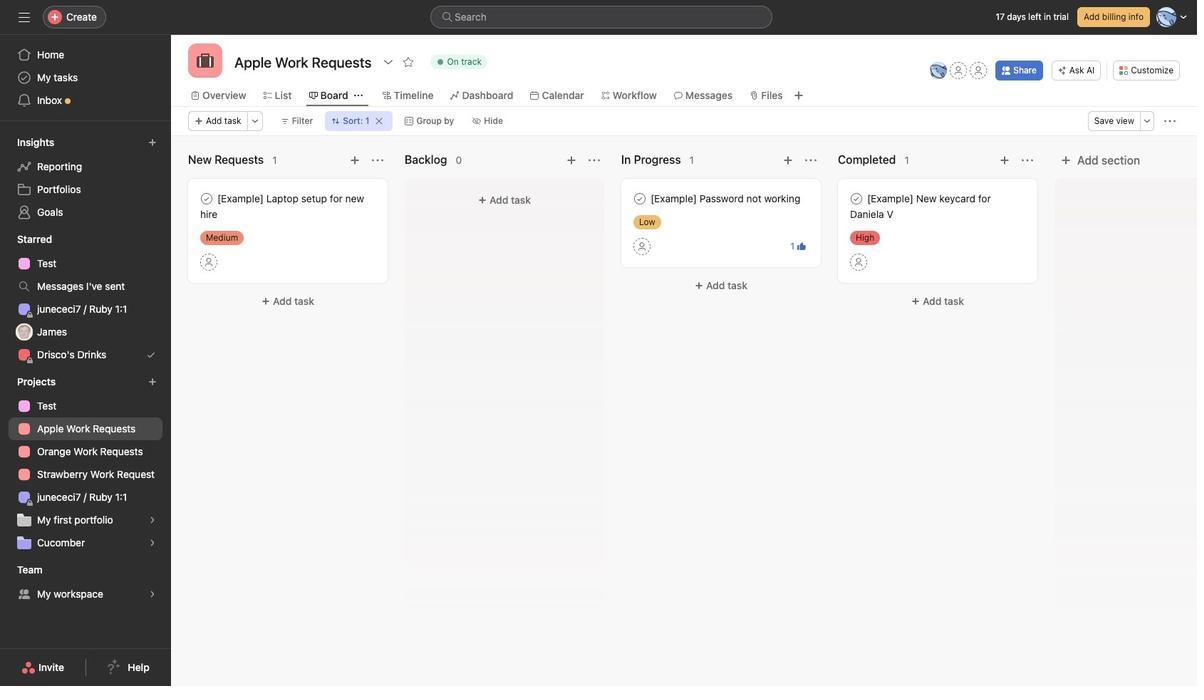 Task type: describe. For each thing, give the bounding box(es) containing it.
new project or portfolio image
[[148, 378, 157, 386]]

global element
[[0, 35, 171, 121]]

new insights image
[[148, 138, 157, 147]]

clear image
[[375, 117, 384, 125]]

2 add task image from the left
[[1000, 155, 1011, 166]]

projects element
[[0, 369, 171, 558]]

mark complete image
[[198, 190, 215, 207]]

hide sidebar image
[[19, 11, 30, 23]]

add task image for 1st more section actions icon
[[566, 155, 578, 166]]

see details, my first portfolio image
[[148, 516, 157, 525]]

mark complete image for 2nd more section actions icon from the left
[[849, 190, 866, 207]]

1 more section actions image from the left
[[589, 155, 600, 166]]

more options image
[[1144, 117, 1152, 125]]

tab actions image
[[354, 91, 363, 100]]

starred element
[[0, 227, 171, 369]]

mark complete checkbox for second more section actions image from the right
[[198, 190, 215, 207]]

add task image for second more section actions image from left
[[783, 155, 794, 166]]

show options image
[[383, 56, 394, 68]]

insights element
[[0, 130, 171, 227]]

0 horizontal spatial more actions image
[[251, 117, 259, 125]]



Task type: vqa. For each thing, say whether or not it's contained in the screenshot.
the left Mark complete icon
yes



Task type: locate. For each thing, give the bounding box(es) containing it.
mark complete checkbox for second more section actions image from left
[[632, 190, 649, 207]]

0 horizontal spatial more section actions image
[[372, 155, 384, 166]]

1 horizontal spatial mark complete image
[[849, 190, 866, 207]]

1 horizontal spatial add task image
[[783, 155, 794, 166]]

0 horizontal spatial mark complete checkbox
[[198, 190, 215, 207]]

add tab image
[[793, 90, 805, 101]]

add task image
[[566, 155, 578, 166], [783, 155, 794, 166]]

1 mark complete checkbox from the left
[[198, 190, 215, 207]]

2 add task image from the left
[[783, 155, 794, 166]]

1 more section actions image from the left
[[372, 155, 384, 166]]

mark complete image for second more section actions image from left
[[632, 190, 649, 207]]

0 horizontal spatial more section actions image
[[589, 155, 600, 166]]

1 add task image from the left
[[566, 155, 578, 166]]

more section actions image
[[589, 155, 600, 166], [1022, 155, 1034, 166]]

2 more section actions image from the left
[[806, 155, 817, 166]]

0 horizontal spatial mark complete image
[[632, 190, 649, 207]]

see details, my workspace image
[[148, 590, 157, 599]]

1 horizontal spatial more section actions image
[[806, 155, 817, 166]]

1 horizontal spatial mark complete checkbox
[[632, 190, 649, 207]]

manage project members image
[[931, 62, 948, 79]]

None text field
[[231, 49, 375, 75]]

add task image
[[349, 155, 361, 166], [1000, 155, 1011, 166]]

add to starred image
[[403, 56, 414, 68]]

more section actions image
[[372, 155, 384, 166], [806, 155, 817, 166]]

list box
[[431, 6, 773, 29]]

1 horizontal spatial more section actions image
[[1022, 155, 1034, 166]]

1 horizontal spatial add task image
[[1000, 155, 1011, 166]]

teams element
[[0, 558, 171, 609]]

1 mark complete image from the left
[[632, 190, 649, 207]]

Mark complete checkbox
[[198, 190, 215, 207], [632, 190, 649, 207]]

0 horizontal spatial add task image
[[349, 155, 361, 166]]

2 mark complete checkbox from the left
[[632, 190, 649, 207]]

1 horizontal spatial more actions image
[[1165, 116, 1177, 127]]

1 add task image from the left
[[349, 155, 361, 166]]

Mark complete checkbox
[[849, 190, 866, 207]]

more actions image
[[1165, 116, 1177, 127], [251, 117, 259, 125]]

briefcase image
[[197, 52, 214, 69]]

0 horizontal spatial add task image
[[566, 155, 578, 166]]

2 more section actions image from the left
[[1022, 155, 1034, 166]]

mark complete image
[[632, 190, 649, 207], [849, 190, 866, 207]]

1 like. you liked this task image
[[798, 242, 806, 251]]

2 mark complete image from the left
[[849, 190, 866, 207]]

see details, cucomber image
[[148, 539, 157, 548]]



